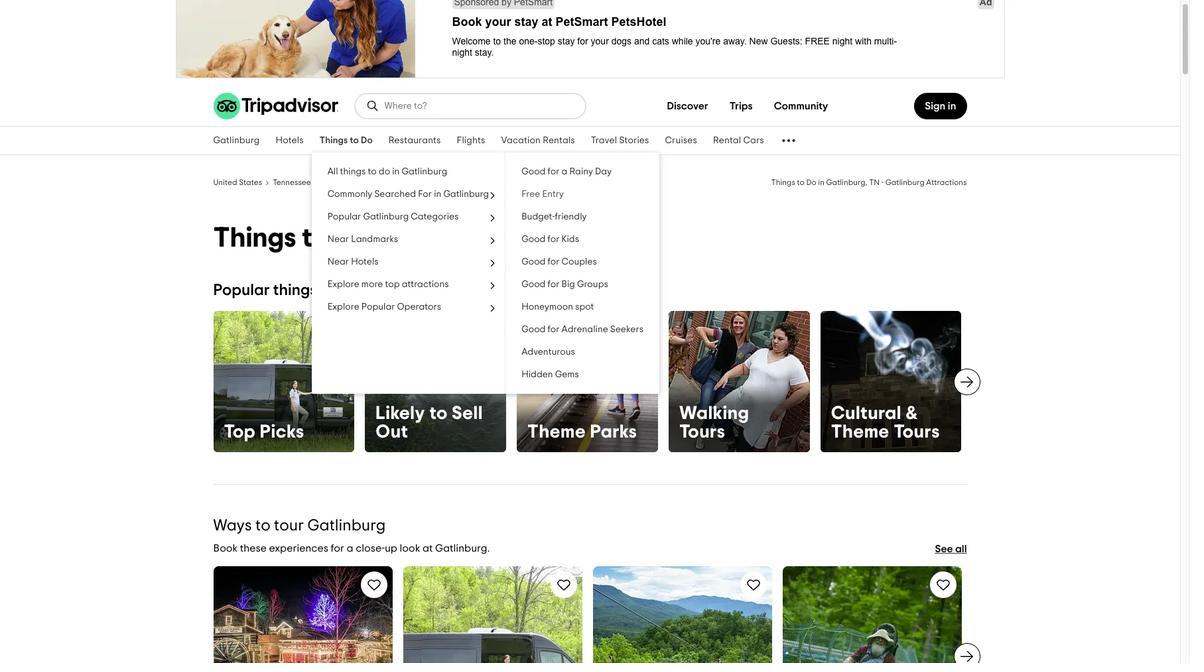 Task type: describe. For each thing, give the bounding box(es) containing it.
spot
[[575, 303, 594, 312]]

up
[[385, 543, 397, 554]]

good for couples
[[522, 258, 597, 267]]

theme parks link
[[517, 311, 658, 452]]

hidden
[[522, 370, 553, 380]]

near for near hotels
[[328, 258, 349, 267]]

tennessee (tn)
[[273, 179, 327, 186]]

1 theme from the left
[[528, 423, 586, 442]]

in left gatlinburg,
[[819, 179, 825, 186]]

groups
[[577, 280, 608, 289]]

do for all things to do in gatlinburg
[[379, 167, 390, 177]]

sign
[[925, 101, 946, 111]]

tripadvisor image
[[213, 93, 338, 119]]

experiences
[[269, 543, 329, 554]]

tennessee
[[273, 179, 311, 186]]

all things to do in gatlinburg
[[328, 167, 447, 177]]

things to do link
[[312, 127, 381, 155]]

2 save to a trip image from the left
[[746, 577, 762, 593]]

free
[[522, 190, 540, 199]]

tennessee (tn) link
[[273, 177, 327, 187]]

trips
[[730, 101, 753, 111]]

do down flights link
[[484, 179, 494, 186]]

big
[[562, 280, 575, 289]]

things to do in gatlinburg, tn - gatlinburg attractions
[[772, 179, 967, 186]]

attractions
[[402, 280, 449, 289]]

-
[[882, 179, 884, 186]]

likely to sell out
[[376, 405, 483, 442]]

things for popular
[[273, 283, 317, 299]]

county
[[362, 179, 388, 186]]

(tn)
[[313, 179, 327, 186]]

popular gatlinburg categories button
[[312, 206, 505, 228]]

good for adrenaline seekers link
[[506, 319, 660, 341]]

states
[[239, 179, 262, 186]]

adventurous
[[522, 348, 575, 357]]

united
[[213, 179, 237, 186]]

ways
[[213, 518, 252, 534]]

look
[[400, 543, 420, 554]]

things down "flights"
[[449, 179, 473, 186]]

seekers
[[610, 325, 644, 334]]

2 save to a trip image from the left
[[935, 577, 951, 593]]

sevier county
[[338, 179, 388, 186]]

for for a
[[548, 167, 560, 177]]

gatlinburg,
[[827, 179, 868, 186]]

top
[[224, 423, 256, 442]]

gatlinburg down searched
[[363, 212, 409, 222]]

tours inside cultural & theme tours
[[894, 423, 940, 442]]

gatlinburg up book these experiences for a close-up look at gatlinburg.
[[308, 518, 386, 534]]

explore for explore more top attractions
[[328, 280, 360, 289]]

1 vertical spatial things to do in gatlinburg
[[213, 224, 537, 252]]

vacation
[[501, 136, 541, 145]]

restaurants link
[[381, 127, 449, 155]]

0 vertical spatial hotels
[[276, 136, 304, 145]]

to up these
[[256, 518, 271, 534]]

next image for previous image at bottom
[[959, 374, 975, 390]]

operators
[[397, 303, 441, 312]]

rental
[[713, 136, 741, 145]]

good for a rainy day link
[[506, 161, 660, 183]]

a inside good for a rainy day link
[[562, 167, 568, 177]]

see all link
[[935, 535, 967, 564]]

0 horizontal spatial a
[[347, 543, 353, 554]]

near for near landmarks
[[328, 235, 349, 244]]

commonly
[[328, 190, 373, 199]]

do down search image at the top left of the page
[[361, 136, 373, 145]]

honeymoon spot link
[[506, 296, 660, 319]]

all
[[956, 544, 967, 555]]

out
[[376, 423, 409, 442]]

good for big groups link
[[506, 273, 660, 296]]

cultural
[[831, 405, 902, 423]]

restaurants
[[389, 136, 441, 145]]

adrenaline
[[562, 325, 608, 334]]

community
[[774, 101, 829, 111]]

to left gatlinburg,
[[797, 179, 805, 186]]

to down "near hotels"
[[321, 283, 336, 299]]

explore popular operators
[[328, 303, 441, 312]]

sign in link
[[915, 93, 967, 119]]

travel
[[591, 136, 617, 145]]

honeymoon
[[522, 303, 573, 312]]

in down popular gatlinburg categories at the top left of page
[[374, 224, 396, 252]]

things down rental cars link on the right top of page
[[772, 179, 796, 186]]

in down 'vacation'
[[496, 179, 502, 186]]

good for good for a rainy day
[[522, 167, 546, 177]]

gatlinburg right -
[[886, 179, 925, 186]]

things to do
[[320, 136, 373, 145]]

adventurous link
[[506, 341, 660, 364]]

picks
[[260, 423, 304, 442]]

gatlinburg up free
[[504, 179, 543, 186]]

theme inside cultural & theme tours
[[831, 423, 890, 442]]

vacation rentals
[[501, 136, 575, 145]]

to inside the likely to sell out
[[430, 405, 448, 423]]

good for big groups
[[522, 280, 608, 289]]

do left gatlinburg,
[[807, 179, 817, 186]]

popular for popular things to do
[[213, 283, 270, 299]]

&
[[906, 405, 918, 423]]

gatlinburg link
[[205, 127, 268, 155]]

top
[[385, 280, 400, 289]]

things for all
[[340, 167, 366, 177]]

good for a rainy day
[[522, 167, 612, 177]]

top picks link
[[213, 311, 355, 452]]

to up county
[[368, 167, 377, 177]]

Search search field
[[385, 100, 574, 112]]

theme parks
[[528, 423, 637, 442]]

good for good for adrenaline seekers
[[522, 325, 546, 334]]

in inside sign in link
[[948, 101, 957, 111]]

sell
[[452, 405, 483, 423]]

good for adrenaline seekers
[[522, 325, 644, 334]]

see
[[935, 544, 953, 555]]

in inside commonly searched for in gatlinburg button
[[434, 190, 442, 199]]

near landmarks button
[[312, 228, 505, 251]]

near hotels
[[328, 258, 379, 267]]

rental cars link
[[706, 127, 772, 155]]

hidden gems link
[[506, 364, 660, 386]]

community button
[[764, 93, 839, 119]]



Task type: locate. For each thing, give the bounding box(es) containing it.
next image for previous icon
[[959, 649, 975, 664]]

2 theme from the left
[[831, 423, 890, 442]]

cruises link
[[657, 127, 706, 155]]

1 horizontal spatial tours
[[894, 423, 940, 442]]

search image
[[366, 100, 379, 113]]

hotels down tripadvisor image
[[276, 136, 304, 145]]

1 save to a trip image from the left
[[366, 577, 382, 593]]

near up "near hotels"
[[328, 235, 349, 244]]

good down good for kids
[[522, 258, 546, 267]]

hotels down near landmarks
[[351, 258, 379, 267]]

things
[[320, 136, 348, 145], [449, 179, 473, 186], [772, 179, 796, 186], [213, 224, 296, 252]]

parks
[[590, 423, 637, 442]]

previous image
[[205, 374, 221, 390]]

for
[[548, 167, 560, 177], [548, 235, 560, 244], [548, 258, 560, 267], [548, 280, 560, 289], [548, 325, 560, 334], [331, 543, 344, 554]]

explore popular operators button
[[312, 296, 505, 319]]

save to a trip image
[[366, 577, 382, 593], [746, 577, 762, 593]]

0 horizontal spatial hotels
[[276, 136, 304, 145]]

theme left parks
[[528, 423, 586, 442]]

for left kids
[[548, 235, 560, 244]]

0 vertical spatial next image
[[959, 374, 975, 390]]

things down states
[[213, 224, 296, 252]]

do
[[361, 136, 373, 145], [484, 179, 494, 186], [807, 179, 817, 186], [334, 224, 369, 252]]

good up honeymoon
[[522, 280, 546, 289]]

next image
[[959, 374, 975, 390], [959, 649, 975, 664]]

near down near landmarks
[[328, 258, 349, 267]]

1 horizontal spatial save to a trip image
[[746, 577, 762, 593]]

in right the for
[[434, 190, 442, 199]]

budget-
[[522, 212, 555, 222]]

a left rainy
[[562, 167, 568, 177]]

theme left &
[[831, 423, 890, 442]]

0 horizontal spatial tours
[[680, 423, 726, 442]]

good down budget- at the left top of page
[[522, 235, 546, 244]]

0 vertical spatial a
[[562, 167, 568, 177]]

things to do in gatlinburg down popular gatlinburg categories at the top left of page
[[213, 224, 537, 252]]

book
[[213, 543, 238, 554]]

gatlinburg down categories
[[402, 224, 537, 252]]

for for adrenaline
[[548, 325, 560, 334]]

for
[[418, 190, 432, 199]]

None search field
[[355, 94, 585, 118]]

1 vertical spatial next image
[[959, 649, 975, 664]]

0 horizontal spatial save to a trip image
[[366, 577, 382, 593]]

rentals
[[543, 136, 575, 145]]

popular gatlinburg categories
[[328, 212, 459, 222]]

travel stories
[[591, 136, 649, 145]]

1 vertical spatial do
[[339, 283, 358, 299]]

walking
[[680, 405, 750, 423]]

to up sevier county link
[[350, 136, 359, 145]]

to up "near hotels"
[[302, 224, 328, 252]]

good for good for big groups
[[522, 280, 546, 289]]

searched
[[375, 190, 416, 199]]

landmarks
[[351, 235, 398, 244]]

discover
[[667, 101, 709, 111]]

sevier county link
[[338, 177, 388, 187]]

cruises
[[665, 136, 698, 145]]

sign in
[[925, 101, 957, 111]]

united states
[[213, 179, 262, 186]]

previous image
[[205, 649, 221, 664]]

walking tours
[[680, 405, 750, 442]]

gatlinburg up the united states link
[[213, 136, 260, 145]]

for down good for kids
[[548, 258, 560, 267]]

1 horizontal spatial things
[[340, 167, 366, 177]]

2 explore from the top
[[328, 303, 360, 312]]

entry
[[542, 190, 564, 199]]

2 near from the top
[[328, 258, 349, 267]]

travel stories link
[[583, 127, 657, 155]]

a left close-
[[347, 543, 353, 554]]

couples
[[562, 258, 597, 267]]

near
[[328, 235, 349, 244], [328, 258, 349, 267]]

3 good from the top
[[522, 258, 546, 267]]

1 vertical spatial things
[[273, 283, 317, 299]]

in right "sign"
[[948, 101, 957, 111]]

do
[[379, 167, 390, 177], [339, 283, 358, 299]]

kids
[[562, 235, 579, 244]]

1 horizontal spatial a
[[562, 167, 568, 177]]

1 vertical spatial explore
[[328, 303, 360, 312]]

free entry link
[[506, 183, 660, 206]]

for for kids
[[548, 235, 560, 244]]

gatlinburg up the for
[[402, 167, 447, 177]]

all things to do in gatlinburg link
[[312, 161, 505, 183]]

commonly searched for in gatlinburg
[[328, 190, 489, 199]]

1 tours from the left
[[680, 423, 726, 442]]

for for couples
[[548, 258, 560, 267]]

popular
[[328, 212, 361, 222], [213, 283, 270, 299], [362, 303, 395, 312]]

0 vertical spatial do
[[379, 167, 390, 177]]

flights link
[[449, 127, 493, 155]]

2 good from the top
[[522, 235, 546, 244]]

1 vertical spatial near
[[328, 258, 349, 267]]

see all
[[935, 544, 967, 555]]

1 vertical spatial a
[[347, 543, 353, 554]]

1 save to a trip image from the left
[[556, 577, 572, 593]]

2 vertical spatial popular
[[362, 303, 395, 312]]

0 horizontal spatial theme
[[528, 423, 586, 442]]

good for good for kids
[[522, 235, 546, 244]]

hotels inside button
[[351, 258, 379, 267]]

1 good from the top
[[522, 167, 546, 177]]

explore for explore popular operators
[[328, 303, 360, 312]]

explore more top attractions button
[[312, 273, 505, 296]]

commonly searched for in gatlinburg button
[[312, 183, 505, 206]]

categories
[[411, 212, 459, 222]]

things to do in gatlinburg up free
[[449, 179, 543, 186]]

all
[[328, 167, 338, 177]]

united states link
[[213, 177, 262, 187]]

popular for popular gatlinburg categories
[[328, 212, 361, 222]]

things inside all things to do in gatlinburg link
[[340, 167, 366, 177]]

in
[[948, 101, 957, 111], [392, 167, 400, 177], [496, 179, 502, 186], [819, 179, 825, 186], [434, 190, 442, 199], [374, 224, 396, 252]]

near landmarks
[[328, 235, 398, 244]]

things
[[340, 167, 366, 177], [273, 283, 317, 299]]

0 horizontal spatial things
[[273, 283, 317, 299]]

do inside all things to do in gatlinburg link
[[379, 167, 390, 177]]

free entry
[[522, 190, 564, 199]]

explore
[[328, 280, 360, 289], [328, 303, 360, 312]]

honeymoon spot
[[522, 303, 594, 312]]

1 horizontal spatial hotels
[[351, 258, 379, 267]]

1 vertical spatial hotels
[[351, 258, 379, 267]]

2 tours from the left
[[894, 423, 940, 442]]

top picks
[[224, 423, 304, 442]]

tn
[[870, 179, 880, 186]]

to left the sell at left bottom
[[430, 405, 448, 423]]

5 good from the top
[[522, 325, 546, 334]]

tours inside "walking tours"
[[680, 423, 726, 442]]

0 vertical spatial popular
[[328, 212, 361, 222]]

0 vertical spatial things
[[340, 167, 366, 177]]

1 explore from the top
[[328, 280, 360, 289]]

1 next image from the top
[[959, 374, 975, 390]]

good up free
[[522, 167, 546, 177]]

0 vertical spatial things to do in gatlinburg
[[449, 179, 543, 186]]

popular things to do
[[213, 283, 358, 299]]

0 vertical spatial explore
[[328, 280, 360, 289]]

hotels
[[276, 136, 304, 145], [351, 258, 379, 267]]

do up county
[[379, 167, 390, 177]]

good for good for couples
[[522, 258, 546, 267]]

4 good from the top
[[522, 280, 546, 289]]

discover button
[[657, 93, 719, 119]]

budget-friendly link
[[506, 206, 660, 228]]

flights
[[457, 136, 485, 145]]

for left 'big'
[[548, 280, 560, 289]]

things up all at the left top of page
[[320, 136, 348, 145]]

2 next image from the top
[[959, 649, 975, 664]]

good
[[522, 167, 546, 177], [522, 235, 546, 244], [522, 258, 546, 267], [522, 280, 546, 289], [522, 325, 546, 334]]

do for popular things to do
[[339, 283, 358, 299]]

likely to sell out link
[[365, 311, 506, 452]]

day
[[595, 167, 612, 177]]

in up searched
[[392, 167, 400, 177]]

rental cars
[[713, 136, 764, 145]]

for for big
[[548, 280, 560, 289]]

0 horizontal spatial save to a trip image
[[556, 577, 572, 593]]

explore more top attractions
[[328, 280, 449, 289]]

for up entry
[[548, 167, 560, 177]]

good down honeymoon
[[522, 325, 546, 334]]

1 near from the top
[[328, 235, 349, 244]]

1 vertical spatial popular
[[213, 283, 270, 299]]

do up "near hotels"
[[334, 224, 369, 252]]

1 horizontal spatial theme
[[831, 423, 890, 442]]

gems
[[555, 370, 579, 380]]

gatlinburg up categories
[[444, 190, 489, 199]]

0 horizontal spatial do
[[339, 283, 358, 299]]

1 horizontal spatial do
[[379, 167, 390, 177]]

0 vertical spatial near
[[328, 235, 349, 244]]

save to a trip image
[[556, 577, 572, 593], [935, 577, 951, 593]]

near hotels button
[[312, 251, 505, 273]]

for left close-
[[331, 543, 344, 554]]

likely
[[376, 405, 425, 423]]

1 horizontal spatial save to a trip image
[[935, 577, 951, 593]]

at
[[423, 543, 433, 554]]

in inside all things to do in gatlinburg link
[[392, 167, 400, 177]]

cultural & theme tours link
[[821, 311, 962, 452]]

to down "flights"
[[475, 179, 482, 186]]

trips button
[[719, 93, 764, 119]]

good for kids
[[522, 235, 579, 244]]

vacation rentals link
[[493, 127, 583, 155]]

advertisement region
[[0, 0, 1181, 81]]

do left more
[[339, 283, 358, 299]]

for down the honeymoon spot
[[548, 325, 560, 334]]

theme
[[528, 423, 586, 442], [831, 423, 890, 442]]



Task type: vqa. For each thing, say whether or not it's contained in the screenshot.
AI
no



